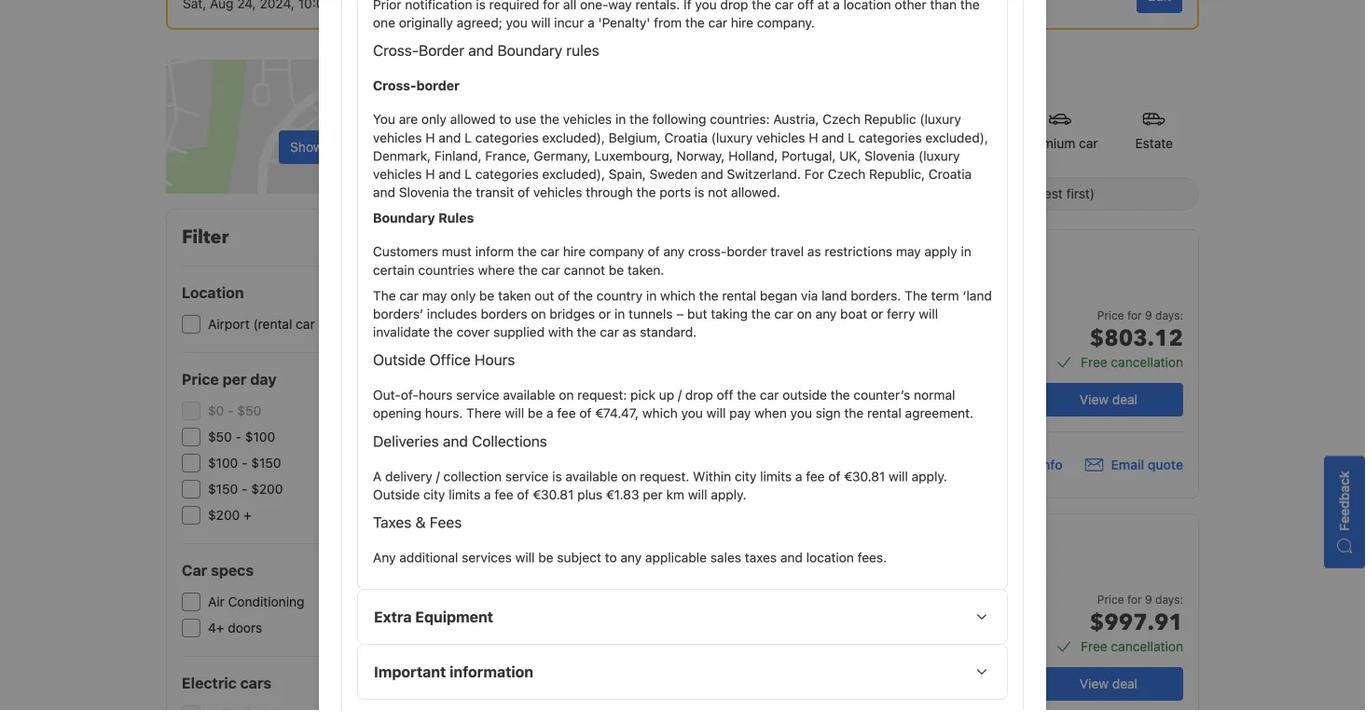 Task type: describe. For each thing, give the bounding box(es) containing it.
apply
[[924, 244, 957, 259]]

the right sign
[[844, 406, 864, 421]]

categories down france,
[[475, 166, 539, 182]]

you left pay on the bottom of page
[[681, 406, 703, 421]]

additional
[[399, 550, 458, 566]]

price per day
[[182, 371, 277, 388]]

0 horizontal spatial apply.
[[711, 487, 746, 502]]

of inside the car may only be taken out of the country in which the rental began via land borders. the term 'land borders' includes borders on bridges or in tunnels – but taking the car on any boat or ferry will invalidate the cover supplied with the car as standard.
[[558, 288, 570, 303]]

supplied by avis image
[[535, 451, 592, 479]]

sort by
[[518, 186, 562, 201]]

compass
[[768, 287, 817, 300]]

of inside you are only allowed to use the vehicles in the following countries: austria, czech republic (luxury vehicles h and l categories excluded), belgium, croatia (luxury vehicles h and l categories excluded), denmark, finland, france, germany, luxembourg, norway, holland, portugal, uk, slovenia (luxury vehicles h and l categories excluded), spain, sweden and switzerland. for czech republic, croatia and slovenia the transit of vehicles through the ports is not allowed.
[[518, 185, 530, 200]]

with
[[548, 325, 573, 340]]

price (lowest first)
[[985, 186, 1095, 201]]

show
[[290, 139, 323, 155]]

of down sign
[[828, 469, 840, 484]]

extra equipment button
[[358, 590, 1007, 644]]

car for car rental center
[[698, 686, 716, 699]]

rental inside out-of-hours service available on request: pick up / drop off the car outside the counter's normal opening hours. there will be a fee of €74.47, which you will pay when you sign the rental agreement.
[[867, 406, 901, 421]]

important for important information
[[374, 663, 446, 681]]

h up portugal, at right
[[809, 130, 818, 145]]

large inside button
[[737, 136, 771, 151]]

a right the at
[[833, 0, 840, 12]]

rome for rome ciampino airport car rental center
[[698, 381, 733, 396]]

€74.47,
[[595, 406, 639, 421]]

1 vertical spatial boundary
[[373, 210, 435, 226]]

you down required
[[506, 15, 528, 30]]

feedback button
[[1324, 456, 1365, 569]]

medium car button
[[518, 97, 626, 164]]

will up collections
[[505, 406, 524, 421]]

germany,
[[534, 148, 591, 164]]

day
[[250, 371, 277, 388]]

car for car specs
[[182, 562, 207, 579]]

the down bridges on the left top
[[577, 325, 596, 340]]

the right than
[[960, 0, 980, 12]]

0 vertical spatial €30.81
[[844, 469, 885, 484]]

l down 'finland,' on the top left of the page
[[464, 166, 472, 182]]

sales
[[710, 550, 741, 566]]

for inside prior notification is required for all one-way rentals. if you drop the car off at a location other than the one originally agreed; you will incur a 'penalty' from the car hire company.
[[543, 0, 560, 12]]

rome ciampino airport car rental center
[[698, 381, 841, 415]]

travel
[[770, 244, 804, 259]]

categories down republic
[[858, 130, 922, 145]]

cancellation for $803.12
[[1111, 355, 1183, 370]]

ports
[[659, 185, 691, 200]]

and up uk,
[[822, 130, 844, 145]]

filters
[[446, 228, 480, 244]]

clear
[[393, 228, 425, 244]]

free cancellation for $997.91
[[1081, 639, 1183, 655]]

be inside out-of-hours service available on request: pick up / drop off the car outside the counter's normal opening hours. there will be a fee of €74.47, which you will pay when you sign the rental agreement.
[[528, 406, 543, 421]]

be left the subject at the bottom left of the page
[[538, 550, 553, 566]]

the up company.
[[752, 0, 771, 12]]

1 horizontal spatial $200
[[251, 482, 283, 497]]

car inside button
[[1079, 136, 1098, 151]]

than
[[930, 0, 957, 12]]

which inside the car may only be taken out of the country in which the rental began via land borders. the term 'land borders' includes borders on bridges or in tunnels – but taking the car on any boat or ferry will invalidate the cover supplied with the car as standard.
[[660, 288, 696, 303]]

sort by element
[[570, 177, 1199, 211]]

email quote button
[[1085, 456, 1183, 475]]

1 horizontal spatial apply.
[[912, 469, 947, 484]]

1 vertical spatial cars
[[240, 675, 271, 692]]

9 for $997.91
[[1145, 593, 1152, 606]]

a down collection
[[484, 487, 491, 502]]

quote
[[1148, 457, 1183, 473]]

show on map button
[[166, 60, 495, 194]]

/ inside out-of-hours service available on request: pick up / drop off the car outside the counter's normal opening hours. there will be a fee of €74.47, which you will pay when you sign the rental agreement.
[[678, 388, 682, 403]]

clear all filters button
[[393, 228, 480, 244]]

1 vertical spatial €30.81
[[533, 487, 574, 502]]

1 horizontal spatial limits
[[760, 469, 792, 484]]

through
[[586, 185, 633, 200]]

a inside out-of-hours service available on request: pick up / drop off the car outside the counter's normal opening hours. there will be a fee of €74.47, which you will pay when you sign the rental agreement.
[[546, 406, 553, 421]]

you down outside
[[790, 406, 812, 421]]

hours
[[475, 351, 515, 369]]

view deal for $997.91
[[1080, 676, 1138, 692]]

1 horizontal spatial to
[[605, 550, 617, 566]]

view for $803.12
[[1080, 392, 1109, 407]]

0 vertical spatial slovenia
[[865, 148, 915, 164]]

large inside product card group
[[732, 634, 766, 649]]

cross-
[[688, 244, 727, 259]]

doors
[[228, 621, 262, 636]]

large car button
[[719, 97, 813, 166]]

the up seats
[[751, 306, 771, 322]]

product card group containing $803.12
[[518, 229, 1206, 499]]

must
[[442, 244, 472, 259]]

car rental center
[[698, 686, 786, 699]]

2 vertical spatial fee
[[495, 487, 513, 502]]

and down 'finland,' on the top left of the page
[[439, 166, 461, 182]]

the down spain,
[[636, 185, 656, 200]]

supplied
[[493, 325, 545, 340]]

hire inside customers must inform the car hire company of any cross-border travel as restrictions may apply in certain countries where the car cannot be taken.
[[563, 244, 586, 259]]

jeep
[[739, 287, 765, 300]]

0 vertical spatial $50
[[237, 403, 261, 419]]

deliveries
[[373, 432, 439, 450]]

cross- for border
[[373, 42, 419, 59]]

pay
[[729, 406, 751, 421]]

via
[[801, 288, 818, 303]]

customers
[[373, 244, 438, 259]]

the right inform
[[517, 244, 537, 259]]

price for price (lowest first)
[[985, 186, 1016, 201]]

vehicles up denmark,
[[373, 130, 422, 145]]

0 vertical spatial available
[[870, 59, 969, 90]]

in up tunnels
[[646, 288, 657, 303]]

deliveries and collections
[[373, 432, 547, 450]]

5
[[720, 323, 728, 338]]

any additional services will be subject to any applicable sales taxes and location fees.
[[373, 550, 887, 566]]

where
[[478, 262, 515, 278]]

1 vertical spatial $150
[[208, 482, 238, 497]]

cover
[[457, 325, 490, 340]]

the up belgium,
[[629, 112, 649, 127]]

out
[[535, 288, 554, 303]]

standard.
[[640, 325, 697, 340]]

all inside prior notification is required for all one-way rentals. if you drop the car off at a location other than the one originally agreed; you will incur a 'penalty' from the car hire company.
[[563, 0, 576, 12]]

$150 - $200
[[208, 482, 283, 497]]

will left pay on the bottom of page
[[706, 406, 726, 421]]

request:
[[577, 388, 627, 403]]

0 horizontal spatial $100
[[208, 455, 238, 471]]

airport:
[[696, 59, 781, 90]]

0 vertical spatial $150
[[251, 455, 281, 471]]

1 vertical spatial fee
[[806, 469, 825, 484]]

search summary element
[[166, 0, 1199, 30]]

for for price for 9 days: $997.91
[[1127, 593, 1142, 606]]

boundary rules
[[373, 210, 474, 226]]

available inside 'a delivery / collection service is available on request. within city limits a fee of €30.81 will apply. outside city limits a fee of €30.81 plus €1.83 per km will apply.'
[[566, 469, 618, 484]]

1 vertical spatial limits
[[449, 487, 480, 502]]

border inside customers must inform the car hire company of any cross-border travel as restrictions may apply in certain countries where the car cannot be taken.
[[727, 244, 767, 259]]

3
[[720, 634, 728, 649]]

car inside rome ciampino airport car rental center
[[698, 402, 716, 415]]

2 vertical spatial (luxury
[[918, 148, 960, 164]]

in inside customers must inform the car hire company of any cross-border travel as restrictions may apply in certain countries where the car cannot be taken.
[[961, 244, 971, 259]]

people carrier button
[[882, 97, 1004, 164]]

$200 +
[[208, 508, 252, 523]]

and down agreed;
[[468, 42, 494, 59]]

0 horizontal spatial croatia
[[664, 130, 708, 145]]

in inside you are only allowed to use the vehicles in the following countries: austria, czech republic (luxury vehicles h and l categories excluded), belgium, croatia (luxury vehicles h and l categories excluded), denmark, finland, france, germany, luxembourg, norway, holland, portugal, uk, slovenia (luxury vehicles h and l categories excluded), spain, sweden and switzerland. for czech republic, croatia and slovenia the transit of vehicles through the ports is not allowed.
[[615, 112, 626, 127]]

or inside suv jeep compass or similar
[[820, 287, 831, 300]]

there
[[466, 406, 501, 421]]

belgium,
[[609, 130, 661, 145]]

fees.
[[858, 550, 887, 566]]

the up the 'rules'
[[453, 185, 472, 200]]

is inside 'a delivery / collection service is available on request. within city limits a fee of €30.81 will apply. outside city limits a fee of €30.81 plus €1.83 per km will apply.'
[[552, 469, 562, 484]]

0 horizontal spatial slovenia
[[399, 185, 449, 200]]

1 vertical spatial czech
[[828, 166, 866, 182]]

includes
[[427, 306, 477, 322]]

2 the from the left
[[905, 288, 928, 303]]

will inside prior notification is required for all one-way rentals. if you drop the car off at a location other than the one originally agreed; you will incur a 'penalty' from the car hire company.
[[531, 15, 551, 30]]

rental inside the car may only be taken out of the country in which the rental began via land borders. the term 'land borders' includes borders on bridges or in tunnels – but taking the car on any boat or ferry will invalidate the cover supplied with the car as standard.
[[722, 288, 756, 303]]

2 horizontal spatial or
[[871, 306, 883, 322]]

pick
[[630, 388, 655, 403]]

deal for $997.91
[[1112, 676, 1138, 692]]

product card group containing $997.91
[[518, 514, 1199, 710]]

suvs
[[831, 136, 864, 151]]

premium car button
[[1004, 97, 1117, 164]]

cross-border and boundary rules
[[373, 42, 599, 59]]

- for $150
[[241, 482, 247, 497]]

a delivery / collection service is available on request. within city limits a fee of €30.81 will apply. outside city limits a fee of €30.81 plus €1.83 per km will apply.
[[373, 469, 947, 502]]

the right use
[[540, 112, 559, 127]]

$100 - $150
[[208, 455, 281, 471]]

ciampino for airport:
[[586, 59, 691, 90]]

5 seats
[[720, 323, 764, 338]]

vehicles down denmark,
[[373, 166, 422, 182]]

vehicles down austria,
[[756, 130, 805, 145]]

info
[[1039, 457, 1063, 473]]

and up not
[[701, 166, 723, 182]]

and down "hours."
[[443, 432, 468, 450]]

categories up france,
[[475, 130, 539, 145]]

price for price for 9 days: $803.12
[[1097, 309, 1124, 322]]

information
[[450, 663, 533, 681]]

as inside customers must inform the car hire company of any cross-border travel as restrictions may apply in certain countries where the car cannot be taken.
[[807, 244, 821, 259]]

days: for $803.12
[[1155, 309, 1183, 322]]

you right "if"
[[695, 0, 717, 12]]

1 horizontal spatial $100
[[245, 429, 275, 445]]

any inside customers must inform the car hire company of any cross-border travel as restrictions may apply in certain countries where the car cannot be taken.
[[663, 244, 685, 259]]

medium car
[[536, 136, 607, 151]]

off inside out-of-hours service available on request: pick up / drop off the car outside the counter's normal opening hours. there will be a fee of €74.47, which you will pay when you sign the rental agreement.
[[717, 388, 733, 403]]

will inside the car may only be taken out of the country in which the rental began via land borders. the term 'land borders' includes borders on bridges or in tunnels – but taking the car on any boat or ferry will invalidate the cover supplied with the car as standard.
[[919, 306, 938, 322]]

opening
[[373, 406, 422, 421]]

price for 9 days: $997.91
[[1090, 593, 1183, 638]]

0 vertical spatial boundary
[[497, 42, 562, 59]]

drop inside out-of-hours service available on request: pick up / drop off the car outside the counter's normal opening hours. there will be a fee of €74.47, which you will pay when you sign the rental agreement.
[[685, 388, 713, 403]]

vehicles up medium car
[[563, 112, 612, 127]]

free for $803.12
[[1081, 355, 1107, 370]]

only inside you are only allowed to use the vehicles in the following countries: austria, czech republic (luxury vehicles h and l categories excluded), belgium, croatia (luxury vehicles h and l categories excluded), denmark, finland, france, germany, luxembourg, norway, holland, portugal, uk, slovenia (luxury vehicles h and l categories excluded), spain, sweden and switzerland. for czech republic, croatia and slovenia the transit of vehicles through the ports is not allowed.
[[421, 112, 447, 127]]

0 horizontal spatial border
[[416, 78, 460, 93]]

1 horizontal spatial croatia
[[928, 166, 972, 182]]

view for $997.91
[[1080, 676, 1109, 692]]

invalidate
[[373, 325, 430, 340]]

up
[[659, 388, 674, 403]]

countries
[[418, 262, 474, 278]]

price for price per day
[[182, 371, 219, 388]]

switzerland.
[[727, 166, 801, 182]]

will right the km
[[688, 487, 707, 502]]

which inside out-of-hours service available on request: pick up / drop off the car outside the counter's normal opening hours. there will be a fee of €74.47, which you will pay when you sign the rental agreement.
[[642, 406, 678, 421]]

h up 'finland,' on the top left of the page
[[425, 130, 435, 145]]

important for important info
[[975, 457, 1036, 473]]

countries:
[[710, 112, 770, 127]]

will down agreement.
[[889, 469, 908, 484]]

company
[[589, 244, 644, 259]]

drop inside prior notification is required for all one-way rentals. if you drop the car off at a location other than the one originally agreed; you will incur a 'penalty' from the car hire company.
[[720, 0, 748, 12]]

in down country
[[614, 306, 625, 322]]

sign
[[816, 406, 841, 421]]

the up bridges on the left top
[[573, 288, 593, 303]]

1 outside from the top
[[373, 351, 426, 369]]

on inside out-of-hours service available on request: pick up / drop off the car outside the counter's normal opening hours. there will be a fee of €74.47, which you will pay when you sign the rental agreement.
[[559, 388, 574, 403]]

services
[[462, 550, 512, 566]]

car inside button
[[588, 136, 607, 151]]

on inside 'a delivery / collection service is available on request. within city limits a fee of €30.81 will apply. outside city limits a fee of €30.81 plus €1.83 per km will apply.'
[[621, 469, 636, 484]]

1 the from the left
[[373, 288, 396, 303]]

1 vertical spatial location
[[806, 550, 854, 566]]

email
[[1111, 457, 1144, 473]]

of inside out-of-hours service available on request: pick up / drop off the car outside the counter's normal opening hours. there will be a fee of €74.47, which you will pay when you sign the rental agreement.
[[579, 406, 592, 421]]

the up pay on the bottom of page
[[737, 388, 756, 403]]

'land
[[963, 288, 992, 303]]

uk,
[[839, 148, 861, 164]]

the down "if"
[[685, 15, 705, 30]]

rental down 3
[[719, 686, 749, 699]]

electric
[[182, 675, 237, 692]]

suv for suv
[[698, 565, 735, 591]]

small car
[[645, 136, 700, 151]]

mileage
[[944, 634, 991, 649]]

and right taxes
[[780, 550, 803, 566]]

rome for rome ciampino airport: 24 cars available
[[518, 59, 581, 90]]

0 horizontal spatial per
[[222, 371, 247, 388]]

h down 'finland,' on the top left of the page
[[425, 166, 435, 182]]

families
[[749, 249, 791, 262]]



Task type: locate. For each thing, give the bounding box(es) containing it.
1 vertical spatial service
[[505, 469, 549, 484]]

1 horizontal spatial border
[[727, 244, 767, 259]]

$200 up +
[[251, 482, 283, 497]]

agreed;
[[457, 15, 502, 30]]

$50 down $0
[[208, 429, 232, 445]]

service inside 'a delivery / collection service is available on request. within city limits a fee of €30.81 will apply. outside city limits a fee of €30.81 plus €1.83 per km will apply.'
[[505, 469, 549, 484]]

is up the subject at the bottom left of the page
[[552, 469, 562, 484]]

9 inside price for 9 days: $803.12
[[1145, 309, 1152, 322]]

only inside the car may only be taken out of the country in which the rental began via land borders. the term 'land borders' includes borders on bridges or in tunnels – but taking the car on any boat or ferry will invalidate the cover supplied with the car as standard.
[[451, 288, 476, 303]]

cars right the electric
[[240, 675, 271, 692]]

suv jeep compass or similar
[[698, 281, 868, 306]]

1 horizontal spatial as
[[807, 244, 821, 259]]

croatia down following
[[664, 130, 708, 145]]

0 horizontal spatial /
[[436, 469, 440, 484]]

service down collections
[[505, 469, 549, 484]]

electric cars
[[182, 675, 271, 692]]

as down tunnels
[[622, 325, 636, 340]]

to
[[499, 112, 511, 127], [605, 550, 617, 566]]

+
[[243, 508, 252, 523]]

0 vertical spatial product card group
[[518, 229, 1206, 499]]

is inside you are only allowed to use the vehicles in the following countries: austria, czech republic (luxury vehicles h and l categories excluded), belgium, croatia (luxury vehicles h and l categories excluded), denmark, finland, france, germany, luxembourg, norway, holland, portugal, uk, slovenia (luxury vehicles h and l categories excluded), spain, sweden and switzerland. for czech republic, croatia and slovenia the transit of vehicles through the ports is not allowed.
[[695, 185, 704, 200]]

0 horizontal spatial any
[[620, 550, 642, 566]]

may
[[896, 244, 921, 259], [422, 288, 447, 303]]

1 vertical spatial important
[[374, 663, 446, 681]]

1 days: from the top
[[1155, 309, 1183, 322]]

per inside 'a delivery / collection service is available on request. within city limits a fee of €30.81 will apply. outside city limits a fee of €30.81 plus €1.83 per km will apply.'
[[643, 487, 663, 502]]

$997.91
[[1090, 607, 1183, 638]]

0 horizontal spatial to
[[499, 112, 511, 127]]

view deal for $803.12
[[1080, 392, 1138, 407]]

to inside you are only allowed to use the vehicles in the following countries: austria, czech republic (luxury vehicles h and l categories excluded), belgium, croatia (luxury vehicles h and l categories excluded), denmark, finland, france, germany, luxembourg, norway, holland, portugal, uk, slovenia (luxury vehicles h and l categories excluded), spain, sweden and switzerland. for czech republic, croatia and slovenia the transit of vehicles through the ports is not allowed.
[[499, 112, 511, 127]]

€30.81 down supplied by avis image
[[533, 487, 574, 502]]

0 vertical spatial per
[[222, 371, 247, 388]]

may inside customers must inform the car hire company of any cross-border travel as restrictions may apply in certain countries where the car cannot be taken.
[[896, 244, 921, 259]]

car
[[775, 0, 794, 12], [708, 15, 727, 30], [588, 136, 607, 151], [681, 136, 700, 151], [775, 136, 794, 151], [1079, 136, 1098, 151], [540, 244, 559, 259], [541, 262, 560, 278], [399, 288, 419, 303], [774, 306, 793, 322], [296, 317, 315, 332], [600, 325, 619, 340], [760, 388, 779, 403]]

0 horizontal spatial $150
[[208, 482, 238, 497]]

for right ideal
[[731, 249, 745, 262]]

any inside the car may only be taken out of the country in which the rental began via land borders. the term 'land borders' includes borders on bridges or in tunnels – but taking the car on any boat or ferry will invalidate the cover supplied with the car as standard.
[[815, 306, 837, 322]]

deal down the $997.91
[[1112, 676, 1138, 692]]

4+
[[208, 621, 224, 636]]

normal
[[914, 388, 955, 403]]

1 9 from the top
[[1145, 309, 1152, 322]]

vehicles down germany,
[[533, 185, 582, 200]]

car inside out-of-hours service available on request: pick up / drop off the car outside the counter's normal opening hours. there will be a fee of €74.47, which you will pay when you sign the rental agreement.
[[760, 388, 779, 403]]

location inside prior notification is required for all one-way rentals. if you drop the car off at a location other than the one originally agreed; you will incur a 'penalty' from the car hire company.
[[843, 0, 891, 12]]

center down rome ciampino airport button
[[753, 402, 786, 415]]

1 vertical spatial $100
[[208, 455, 238, 471]]

fee inside out-of-hours service available on request: pick up / drop off the car outside the counter's normal opening hours. there will be a fee of €74.47, which you will pay when you sign the rental agreement.
[[557, 406, 576, 421]]

for inside price for 9 days: $803.12
[[1127, 309, 1142, 322]]

0 vertical spatial which
[[660, 288, 696, 303]]

may inside the car may only be taken out of the country in which the rental began via land borders. the term 'land borders' includes borders on bridges or in tunnels – but taking the car on any boat or ferry will invalidate the cover supplied with the car as standard.
[[422, 288, 447, 303]]

any down 'land'
[[815, 306, 837, 322]]

days: inside "price for 9 days: $997.91"
[[1155, 593, 1183, 606]]

price up the $803.12
[[1097, 309, 1124, 322]]

- for $50
[[236, 429, 242, 445]]

$100
[[245, 429, 275, 445], [208, 455, 238, 471]]

1 horizontal spatial ciampino
[[736, 381, 794, 396]]

2 cancellation from the top
[[1111, 639, 1183, 655]]

0 vertical spatial outside
[[373, 351, 426, 369]]

limits
[[760, 469, 792, 484], [449, 487, 480, 502]]

1 horizontal spatial important
[[975, 457, 1036, 473]]

2 free cancellation from the top
[[1081, 639, 1183, 655]]

1 suv from the top
[[698, 281, 735, 306]]

rules
[[566, 42, 599, 59]]

0 vertical spatial suv
[[698, 281, 735, 306]]

l down allowed
[[464, 130, 472, 145]]

0 horizontal spatial airport
[[208, 317, 250, 332]]

0 horizontal spatial or
[[599, 306, 611, 322]]

2 horizontal spatial fee
[[806, 469, 825, 484]]

1 vertical spatial is
[[695, 185, 704, 200]]

hire inside prior notification is required for all one-way rentals. if you drop the car off at a location other than the one originally agreed; you will incur a 'penalty' from the car hire company.
[[731, 15, 753, 30]]

available inside out-of-hours service available on request: pick up / drop off the car outside the counter's normal opening hours. there will be a fee of €74.47, which you will pay when you sign the rental agreement.
[[503, 388, 555, 403]]

taken
[[498, 288, 531, 303]]

for for ideal for families
[[731, 249, 745, 262]]

1 horizontal spatial service
[[505, 469, 549, 484]]

carrier
[[946, 136, 985, 151]]

price for price for 9 days: $997.91
[[1097, 593, 1124, 606]]

any left cross-
[[663, 244, 685, 259]]

free for $997.91
[[1081, 639, 1107, 655]]

a down one-
[[588, 15, 595, 30]]

a down outside
[[795, 469, 802, 484]]

1 horizontal spatial /
[[678, 388, 682, 403]]

days:
[[1155, 309, 1183, 322], [1155, 593, 1183, 606]]

conditioning
[[228, 594, 304, 610]]

is inside prior notification is required for all one-way rentals. if you drop the car off at a location other than the one originally agreed; you will incur a 'penalty' from the car hire company.
[[476, 0, 486, 12]]

0 horizontal spatial service
[[456, 388, 500, 403]]

1 vertical spatial city
[[423, 487, 445, 502]]

0 horizontal spatial available
[[503, 388, 555, 403]]

rome up use
[[518, 59, 581, 90]]

1 vertical spatial car
[[182, 562, 207, 579]]

on inside button
[[327, 139, 342, 155]]

0 vertical spatial off
[[797, 0, 814, 12]]

2 free from the top
[[1081, 639, 1107, 655]]

suv left taxes
[[698, 565, 735, 591]]

1 horizontal spatial or
[[820, 287, 831, 300]]

rentals.
[[635, 0, 680, 12]]

of up taken.
[[648, 244, 660, 259]]

republic,
[[869, 166, 925, 182]]

1 vertical spatial cancellation
[[1111, 639, 1183, 655]]

1 vertical spatial $50
[[208, 429, 232, 445]]

1 horizontal spatial fee
[[557, 406, 576, 421]]

one-
[[580, 0, 608, 12]]

1 view from the top
[[1080, 392, 1109, 407]]

limits down collection
[[449, 487, 480, 502]]

0 vertical spatial free
[[1081, 355, 1107, 370]]

1 horizontal spatial $150
[[251, 455, 281, 471]]

available
[[870, 59, 969, 90], [503, 388, 555, 403], [566, 469, 618, 484]]

off up pay on the bottom of page
[[717, 388, 733, 403]]

in right apply
[[961, 244, 971, 259]]

1 deal from the top
[[1112, 392, 1138, 407]]

drop-off date element
[[423, 0, 594, 13]]

0 vertical spatial rome
[[518, 59, 581, 90]]

0 vertical spatial (luxury
[[920, 112, 961, 127]]

of inside customers must inform the car hire company of any cross-border travel as restrictions may apply in certain countries where the car cannot be taken.
[[648, 244, 660, 259]]

all down boundary rules
[[429, 228, 442, 244]]

email quote
[[1111, 457, 1183, 473]]

- down "$100 - $150"
[[241, 482, 247, 497]]

1 horizontal spatial per
[[643, 487, 663, 502]]

on up €1.83
[[621, 469, 636, 484]]

you are only allowed to use the vehicles in the following countries: austria, czech republic (luxury vehicles h and l categories excluded), belgium, croatia (luxury vehicles h and l categories excluded), denmark, finland, france, germany, luxembourg, norway, holland, portugal, uk, slovenia (luxury vehicles h and l categories excluded), spain, sweden and switzerland. for czech republic, croatia and slovenia the transit of vehicles through the ports is not allowed.
[[373, 112, 988, 200]]

cars right 24
[[821, 59, 865, 90]]

1 vertical spatial product card group
[[518, 514, 1199, 710]]

borders'
[[373, 306, 423, 322]]

the up sign
[[831, 388, 850, 403]]

(luxury down countries:
[[711, 130, 753, 145]]

0 vertical spatial service
[[456, 388, 500, 403]]

of right out
[[558, 288, 570, 303]]

within
[[693, 469, 731, 484]]

9 inside "price for 9 days: $997.91"
[[1145, 593, 1152, 606]]

0 horizontal spatial cars
[[240, 675, 271, 692]]

border left travel
[[727, 244, 767, 259]]

the up but
[[699, 288, 719, 303]]

1 vertical spatial (luxury
[[711, 130, 753, 145]]

- for $0
[[228, 403, 234, 419]]

norway,
[[677, 148, 725, 164]]

per
[[222, 371, 247, 388], [643, 487, 663, 502]]

airport up sign
[[798, 381, 841, 396]]

0 vertical spatial fee
[[557, 406, 576, 421]]

suvs button
[[813, 97, 882, 164]]

9 for $803.12
[[1145, 309, 1152, 322]]

2 suv from the top
[[698, 565, 735, 591]]

for inside "price for 9 days: $997.91"
[[1127, 593, 1142, 606]]

as inside the car may only be taken out of the country in which the rental began via land borders. the term 'land borders' includes borders on bridges or in tunnels – but taking the car on any boat or ferry will invalidate the cover supplied with the car as standard.
[[622, 325, 636, 340]]

by
[[547, 186, 562, 201]]

1 free from the top
[[1081, 355, 1107, 370]]

be inside customers must inform the car hire company of any cross-border travel as restrictions may apply in certain countries where the car cannot be taken.
[[609, 262, 624, 278]]

2 view deal from the top
[[1080, 676, 1138, 692]]

/
[[678, 388, 682, 403], [436, 469, 440, 484]]

1 horizontal spatial all
[[563, 0, 576, 12]]

collections
[[472, 432, 547, 450]]

price inside sort by element
[[985, 186, 1016, 201]]

view deal
[[1080, 392, 1138, 407], [1080, 676, 1138, 692]]

first)
[[1066, 186, 1095, 201]]

center)
[[318, 317, 362, 332]]

2 center from the top
[[753, 686, 786, 699]]

hire
[[731, 15, 753, 30], [563, 244, 586, 259]]

0 horizontal spatial $50
[[208, 429, 232, 445]]

all inside clear all filters button
[[429, 228, 442, 244]]

of down collections
[[517, 487, 529, 502]]

2 view from the top
[[1080, 676, 1109, 692]]

1 vertical spatial croatia
[[928, 166, 972, 182]]

0 vertical spatial location
[[843, 0, 891, 12]]

may up "includes"
[[422, 288, 447, 303]]

1 horizontal spatial $50
[[237, 403, 261, 419]]

ciampino inside rome ciampino airport car rental center
[[736, 381, 794, 396]]

free cancellation
[[1081, 355, 1183, 370], [1081, 639, 1183, 655]]

9 up the $997.91
[[1145, 593, 1152, 606]]

or down borders. at the right
[[871, 306, 883, 322]]

1 vertical spatial free
[[1081, 639, 1107, 655]]

1 free cancellation from the top
[[1081, 355, 1183, 370]]

2 9 from the top
[[1145, 593, 1152, 606]]

boundary
[[497, 42, 562, 59], [373, 210, 435, 226]]

the up the "ferry"
[[905, 288, 928, 303]]

deal for $803.12
[[1112, 392, 1138, 407]]

2 horizontal spatial any
[[815, 306, 837, 322]]

extra
[[374, 608, 412, 626]]

rome up pay on the bottom of page
[[698, 381, 733, 396]]

airport inside rome ciampino airport car rental center
[[798, 381, 841, 396]]

air conditioning
[[208, 594, 304, 610]]

outside down delivery on the left bottom
[[373, 487, 420, 502]]

off inside prior notification is required for all one-way rentals. if you drop the car off at a location other than the one originally agreed; you will incur a 'penalty' from the car hire company.
[[797, 0, 814, 12]]

view deal down the $803.12
[[1080, 392, 1138, 407]]

important left info
[[975, 457, 1036, 473]]

center inside rome ciampino airport car rental center
[[753, 402, 786, 415]]

2 cross- from the top
[[373, 78, 416, 93]]

days: for $997.91
[[1155, 593, 1183, 606]]

2 days: from the top
[[1155, 593, 1183, 606]]

and up 'finland,' on the top left of the page
[[439, 130, 461, 145]]

the down "includes"
[[434, 325, 453, 340]]

ideal
[[702, 249, 728, 262]]

0 horizontal spatial only
[[421, 112, 447, 127]]

0 vertical spatial hire
[[731, 15, 753, 30]]

people
[[901, 136, 942, 151]]

2 deal from the top
[[1112, 676, 1138, 692]]

1 vertical spatial deal
[[1112, 676, 1138, 692]]

$150 up the $150 - $200
[[251, 455, 281, 471]]

1 horizontal spatial drop
[[720, 0, 748, 12]]

0 vertical spatial large
[[737, 136, 771, 151]]

on left the map
[[327, 139, 342, 155]]

2 horizontal spatial is
[[695, 185, 704, 200]]

free cancellation down the $997.91
[[1081, 639, 1183, 655]]

0 vertical spatial deal
[[1112, 392, 1138, 407]]

city
[[735, 469, 757, 484], [423, 487, 445, 502]]

0 vertical spatial airport
[[208, 317, 250, 332]]

0 horizontal spatial fee
[[495, 487, 513, 502]]

important info button
[[949, 456, 1063, 475]]

cross- up you
[[373, 78, 416, 93]]

feedback
[[1337, 471, 1352, 531]]

0 vertical spatial car
[[698, 402, 716, 415]]

rome inside rome ciampino airport car rental center
[[698, 381, 733, 396]]

which up the –
[[660, 288, 696, 303]]

0 vertical spatial ciampino
[[586, 59, 691, 90]]

1 vertical spatial /
[[436, 469, 440, 484]]

available up republic
[[870, 59, 969, 90]]

days: inside price for 9 days: $803.12
[[1155, 309, 1183, 322]]

(luxury up people carrier
[[920, 112, 961, 127]]

center down 3 large bags
[[753, 686, 786, 699]]

is up agreed;
[[476, 0, 486, 12]]

price inside "price for 9 days: $997.91"
[[1097, 593, 1124, 606]]

deal
[[1112, 392, 1138, 407], [1112, 676, 1138, 692]]

taxes
[[745, 550, 777, 566]]

boundary down required
[[497, 42, 562, 59]]

price inside price for 9 days: $803.12
[[1097, 309, 1124, 322]]

view deal down the $997.91
[[1080, 676, 1138, 692]]

rome
[[518, 59, 581, 90], [698, 381, 733, 396]]

the
[[373, 288, 396, 303], [905, 288, 928, 303]]

important inside dropdown button
[[374, 663, 446, 681]]

cars
[[821, 59, 865, 90], [240, 675, 271, 692]]

1 vertical spatial apply.
[[711, 487, 746, 502]]

will
[[531, 15, 551, 30], [919, 306, 938, 322], [505, 406, 524, 421], [706, 406, 726, 421], [889, 469, 908, 484], [688, 487, 707, 502], [515, 550, 535, 566]]

1 vertical spatial off
[[717, 388, 733, 403]]

2 view deal button from the top
[[1034, 668, 1183, 701]]

1 vertical spatial $200
[[208, 508, 240, 523]]

be
[[609, 262, 624, 278], [479, 288, 494, 303], [528, 406, 543, 421], [538, 550, 553, 566]]

0 vertical spatial czech
[[823, 112, 861, 127]]

taxes & fees
[[373, 514, 462, 531]]

1 vertical spatial slovenia
[[399, 185, 449, 200]]

cross- for border
[[373, 78, 416, 93]]

1 vertical spatial hire
[[563, 244, 586, 259]]

location
[[182, 284, 244, 302]]

and down denmark,
[[373, 185, 395, 200]]

free cancellation for $803.12
[[1081, 355, 1183, 370]]

per down request.
[[643, 487, 663, 502]]

1 vertical spatial only
[[451, 288, 476, 303]]

boundary up 'clear'
[[373, 210, 435, 226]]

1 vertical spatial all
[[429, 228, 442, 244]]

per left the day
[[222, 371, 247, 388]]

l up uk,
[[848, 130, 855, 145]]

$100 down $50 - $100
[[208, 455, 238, 471]]

will right services
[[515, 550, 535, 566]]

view deal button
[[1034, 383, 1183, 417], [1034, 668, 1183, 701]]

(lowest
[[1019, 186, 1063, 201]]

1 cancellation from the top
[[1111, 355, 1183, 370]]

allowed.
[[731, 185, 780, 200]]

republic
[[864, 112, 916, 127]]

from
[[654, 15, 682, 30]]

categories
[[475, 130, 539, 145], [858, 130, 922, 145], [475, 166, 539, 182]]

- up the $150 - $200
[[242, 455, 248, 471]]

1 vertical spatial view deal
[[1080, 676, 1138, 692]]

only
[[421, 112, 447, 127], [451, 288, 476, 303]]

important
[[975, 457, 1036, 473], [374, 663, 446, 681]]

counter's
[[854, 388, 910, 403]]

view deal button for $997.91
[[1034, 668, 1183, 701]]

rental inside rome ciampino airport car rental center
[[719, 402, 749, 415]]

2 product card group from the top
[[518, 514, 1199, 710]]

large down countries:
[[737, 136, 771, 151]]

of down request: at bottom left
[[579, 406, 592, 421]]

0 vertical spatial $200
[[251, 482, 283, 497]]

similar
[[834, 287, 868, 300]]

2 outside from the top
[[373, 487, 420, 502]]

0 vertical spatial is
[[476, 0, 486, 12]]

for for price for 9 days: $803.12
[[1127, 309, 1142, 322]]

croatia
[[664, 130, 708, 145], [928, 166, 972, 182]]

premium
[[1022, 136, 1075, 151]]

important info
[[975, 457, 1063, 473]]

available up plus
[[566, 469, 618, 484]]

1 view deal button from the top
[[1034, 383, 1183, 417]]

free down the $997.91
[[1081, 639, 1107, 655]]

1 product card group from the top
[[518, 229, 1206, 499]]

ferry
[[887, 306, 915, 322]]

borders.
[[851, 288, 901, 303]]

/ right the up on the bottom
[[678, 388, 682, 403]]

1 horizontal spatial any
[[663, 244, 685, 259]]

/ inside 'a delivery / collection service is available on request. within city limits a fee of €30.81 will apply. outside city limits a fee of €30.81 plus €1.83 per km will apply.'
[[436, 469, 440, 484]]

1 vertical spatial may
[[422, 288, 447, 303]]

view deal button for $803.12
[[1034, 383, 1183, 417]]

price up $0
[[182, 371, 219, 388]]

$150
[[251, 455, 281, 471], [208, 482, 238, 497]]

be inside the car may only be taken out of the country in which the rental began via land borders. the term 'land borders' includes borders on bridges or in tunnels – but taking the car on any boat or ferry will invalidate the cover supplied with the car as standard.
[[479, 288, 494, 303]]

certain
[[373, 262, 415, 278]]

0 horizontal spatial rome
[[518, 59, 581, 90]]

deal down the $803.12
[[1112, 392, 1138, 407]]

slovenia up republic,
[[865, 148, 915, 164]]

suv left jeep
[[698, 281, 735, 306]]

the up taken
[[518, 262, 538, 278]]

on down out
[[531, 306, 546, 322]]

1 cross- from the top
[[373, 42, 419, 59]]

suv
[[698, 281, 735, 306], [698, 565, 735, 591]]

1 horizontal spatial city
[[735, 469, 757, 484]]

view down the $997.91
[[1080, 676, 1109, 692]]

all up incur
[[563, 0, 576, 12]]

a up collections
[[546, 406, 553, 421]]

on down via
[[797, 306, 812, 322]]

9 up the $803.12
[[1145, 309, 1152, 322]]

suv for suv jeep compass or similar
[[698, 281, 735, 306]]

outside inside 'a delivery / collection service is available on request. within city limits a fee of €30.81 will apply. outside city limits a fee of €30.81 plus €1.83 per km will apply.'
[[373, 487, 420, 502]]

1 center from the top
[[753, 402, 786, 415]]

1 horizontal spatial hire
[[731, 15, 753, 30]]

important inside "button"
[[975, 457, 1036, 473]]

cancellation for $997.91
[[1111, 639, 1183, 655]]

for
[[804, 166, 824, 182]]

1 vertical spatial 9
[[1145, 593, 1152, 606]]

is
[[476, 0, 486, 12], [695, 185, 704, 200], [552, 469, 562, 484]]

0 vertical spatial view
[[1080, 392, 1109, 407]]

1 view deal from the top
[[1080, 392, 1138, 407]]

incur
[[554, 15, 584, 30]]

pick-up date element
[[183, 0, 355, 13]]

service inside out-of-hours service available on request: pick up / drop off the car outside the counter's normal opening hours. there will be a fee of €74.47, which you will pay when you sign the rental agreement.
[[456, 388, 500, 403]]

0 horizontal spatial all
[[429, 228, 442, 244]]

ciampino for airport
[[736, 381, 794, 396]]

people carrier
[[901, 136, 985, 151]]

croatia down people carrier
[[928, 166, 972, 182]]

or
[[820, 287, 831, 300], [599, 306, 611, 322], [871, 306, 883, 322]]

1 horizontal spatial cars
[[821, 59, 865, 90]]

3 large bags
[[720, 634, 799, 649]]

rental
[[722, 288, 756, 303], [719, 402, 749, 415], [867, 406, 901, 421], [719, 686, 749, 699]]

0 horizontal spatial off
[[717, 388, 733, 403]]

fees
[[430, 514, 462, 531]]

1 horizontal spatial boundary
[[497, 42, 562, 59]]

only up "includes"
[[451, 288, 476, 303]]

product card group
[[518, 229, 1206, 499], [518, 514, 1199, 710]]

taking
[[711, 306, 748, 322]]

1 horizontal spatial may
[[896, 244, 921, 259]]

0 vertical spatial days:
[[1155, 309, 1183, 322]]

- for $100
[[242, 455, 248, 471]]

hours
[[419, 388, 453, 403]]

free
[[1081, 355, 1107, 370], [1081, 639, 1107, 655]]

h
[[425, 130, 435, 145], [809, 130, 818, 145], [425, 166, 435, 182]]

outside
[[782, 388, 827, 403]]

0 vertical spatial border
[[416, 78, 460, 93]]

be up collections
[[528, 406, 543, 421]]

1 vertical spatial suv
[[698, 565, 735, 591]]

1 vertical spatial which
[[642, 406, 678, 421]]

car left specs
[[182, 562, 207, 579]]

0 horizontal spatial city
[[423, 487, 445, 502]]



Task type: vqa. For each thing, say whether or not it's contained in the screenshot.
COLLISION DAMAGE WAIVER WITH $2,183 DEDUCTIBLE at the left bottom of page
no



